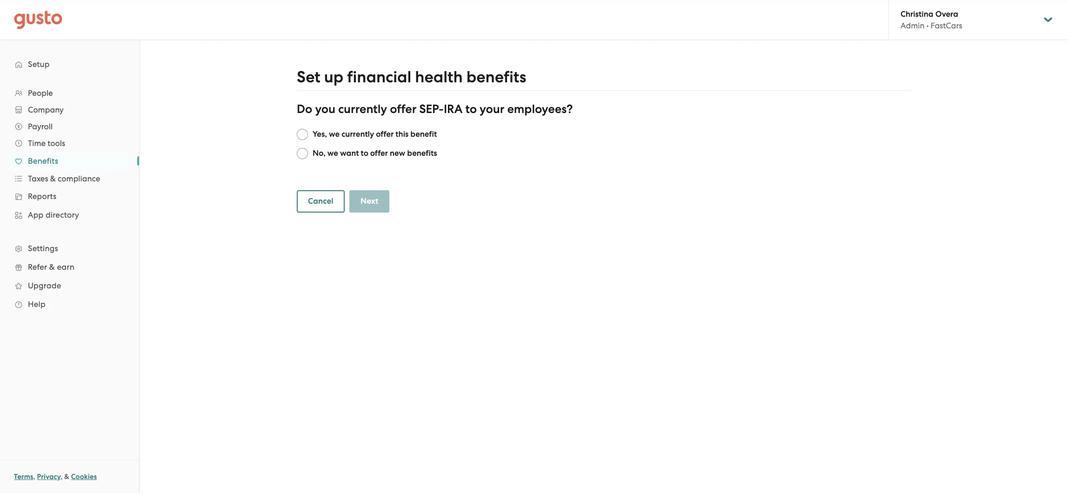 Task type: vqa. For each thing, say whether or not it's contained in the screenshot.
top offer
yes



Task type: describe. For each thing, give the bounding box(es) containing it.
christina
[[901, 9, 934, 19]]

1 vertical spatial to
[[361, 148, 368, 158]]

overa
[[936, 9, 959, 19]]

yes,
[[313, 129, 327, 139]]

currently for you
[[338, 102, 387, 116]]

app directory link
[[9, 207, 130, 223]]

taxes & compliance button
[[9, 170, 130, 187]]

do you currently offer sep-ira to your employees?
[[297, 102, 573, 116]]

•
[[927, 21, 929, 30]]

terms link
[[14, 473, 33, 481]]

privacy link
[[37, 473, 61, 481]]

company
[[28, 105, 64, 114]]

list containing people
[[0, 85, 139, 314]]

this
[[396, 129, 409, 139]]

benefits
[[28, 156, 58, 166]]

refer
[[28, 262, 47, 272]]

people
[[28, 88, 53, 98]]

1 vertical spatial benefits
[[407, 148, 437, 158]]

time
[[28, 139, 46, 148]]

your
[[480, 102, 505, 116]]

offer for sep-
[[390, 102, 417, 116]]

currently for we
[[342, 129, 374, 139]]

privacy
[[37, 473, 61, 481]]

people button
[[9, 85, 130, 101]]

payroll
[[28, 122, 53, 131]]

cookies
[[71, 473, 97, 481]]

home image
[[14, 10, 62, 29]]

cancel link
[[297, 190, 345, 213]]

yes, we currently offer this benefit
[[313, 129, 437, 139]]

benefits link
[[9, 153, 130, 169]]

2 vertical spatial &
[[64, 473, 69, 481]]

benefit
[[411, 129, 437, 139]]

time tools button
[[9, 135, 130, 152]]

taxes & compliance
[[28, 174, 100, 183]]

no, we want to offer new benefits
[[313, 148, 437, 158]]

refer & earn
[[28, 262, 74, 272]]

2 , from the left
[[61, 473, 63, 481]]

cancel
[[308, 196, 334, 206]]

1 horizontal spatial benefits
[[467, 67, 526, 87]]

terms , privacy , & cookies
[[14, 473, 97, 481]]

reports
[[28, 192, 57, 201]]

we for yes,
[[329, 129, 340, 139]]

upgrade
[[28, 281, 61, 290]]

1 , from the left
[[33, 473, 35, 481]]

app
[[28, 210, 44, 220]]

& for earn
[[49, 262, 55, 272]]

compliance
[[58, 174, 100, 183]]



Task type: locate. For each thing, give the bounding box(es) containing it.
we for no,
[[327, 148, 338, 158]]

sep-
[[419, 102, 444, 116]]

fastcars
[[931, 21, 963, 30]]

& for compliance
[[50, 174, 56, 183]]

up
[[324, 67, 344, 87]]

1 vertical spatial currently
[[342, 129, 374, 139]]

set up financial health benefits
[[297, 67, 526, 87]]

& left earn
[[49, 262, 55, 272]]

0 horizontal spatial to
[[361, 148, 368, 158]]

1 horizontal spatial ,
[[61, 473, 63, 481]]

no,
[[313, 148, 326, 158]]

2 vertical spatial offer
[[370, 148, 388, 158]]

we right yes,
[[329, 129, 340, 139]]

1 horizontal spatial to
[[466, 102, 477, 116]]

No, we want to offer new benefits radio
[[297, 148, 308, 159]]

0 vertical spatial we
[[329, 129, 340, 139]]

we
[[329, 129, 340, 139], [327, 148, 338, 158]]

employees?
[[507, 102, 573, 116]]

0 vertical spatial to
[[466, 102, 477, 116]]

, left the privacy
[[33, 473, 35, 481]]

offer left new
[[370, 148, 388, 158]]

do
[[297, 102, 312, 116]]

cookies button
[[71, 471, 97, 483]]

time tools
[[28, 139, 65, 148]]

&
[[50, 174, 56, 183], [49, 262, 55, 272], [64, 473, 69, 481]]

company button
[[9, 101, 130, 118]]

to right ira
[[466, 102, 477, 116]]

admin
[[901, 21, 925, 30]]

0 vertical spatial benefits
[[467, 67, 526, 87]]

& left cookies button
[[64, 473, 69, 481]]

setup
[[28, 60, 50, 69]]

offer left this
[[376, 129, 394, 139]]

0 horizontal spatial ,
[[33, 473, 35, 481]]

terms
[[14, 473, 33, 481]]

offer
[[390, 102, 417, 116], [376, 129, 394, 139], [370, 148, 388, 158]]

,
[[33, 473, 35, 481], [61, 473, 63, 481]]

currently up yes, we currently offer this benefit
[[338, 102, 387, 116]]

directory
[[46, 210, 79, 220]]

settings
[[28, 244, 58, 253]]

currently up the "want"
[[342, 129, 374, 139]]

help
[[28, 300, 46, 309]]

refer & earn link
[[9, 259, 130, 275]]

health
[[415, 67, 463, 87]]

0 vertical spatial currently
[[338, 102, 387, 116]]

christina overa admin • fastcars
[[901, 9, 963, 30]]

you
[[315, 102, 336, 116]]

app directory
[[28, 210, 79, 220]]

, left cookies button
[[61, 473, 63, 481]]

setup link
[[9, 56, 130, 73]]

1 vertical spatial offer
[[376, 129, 394, 139]]

offer up this
[[390, 102, 417, 116]]

benefits down the benefit
[[407, 148, 437, 158]]

upgrade link
[[9, 277, 130, 294]]

new
[[390, 148, 405, 158]]

0 vertical spatial offer
[[390, 102, 417, 116]]

offer for this
[[376, 129, 394, 139]]

& right taxes
[[50, 174, 56, 183]]

0 horizontal spatial benefits
[[407, 148, 437, 158]]

help link
[[9, 296, 130, 313]]

taxes
[[28, 174, 48, 183]]

tools
[[48, 139, 65, 148]]

we right no,
[[327, 148, 338, 158]]

financial
[[347, 67, 411, 87]]

ira
[[444, 102, 463, 116]]

currently
[[338, 102, 387, 116], [342, 129, 374, 139]]

set
[[297, 67, 320, 87]]

1 vertical spatial we
[[327, 148, 338, 158]]

to
[[466, 102, 477, 116], [361, 148, 368, 158]]

0 vertical spatial &
[[50, 174, 56, 183]]

benefits
[[467, 67, 526, 87], [407, 148, 437, 158]]

Yes, we currently offer this benefit radio
[[297, 129, 308, 140]]

earn
[[57, 262, 74, 272]]

reports link
[[9, 188, 130, 205]]

settings link
[[9, 240, 130, 257]]

benefits up your
[[467, 67, 526, 87]]

& inside dropdown button
[[50, 174, 56, 183]]

payroll button
[[9, 118, 130, 135]]

list
[[0, 85, 139, 314]]

1 vertical spatial &
[[49, 262, 55, 272]]

gusto navigation element
[[0, 40, 139, 329]]

to right the "want"
[[361, 148, 368, 158]]

want
[[340, 148, 359, 158]]



